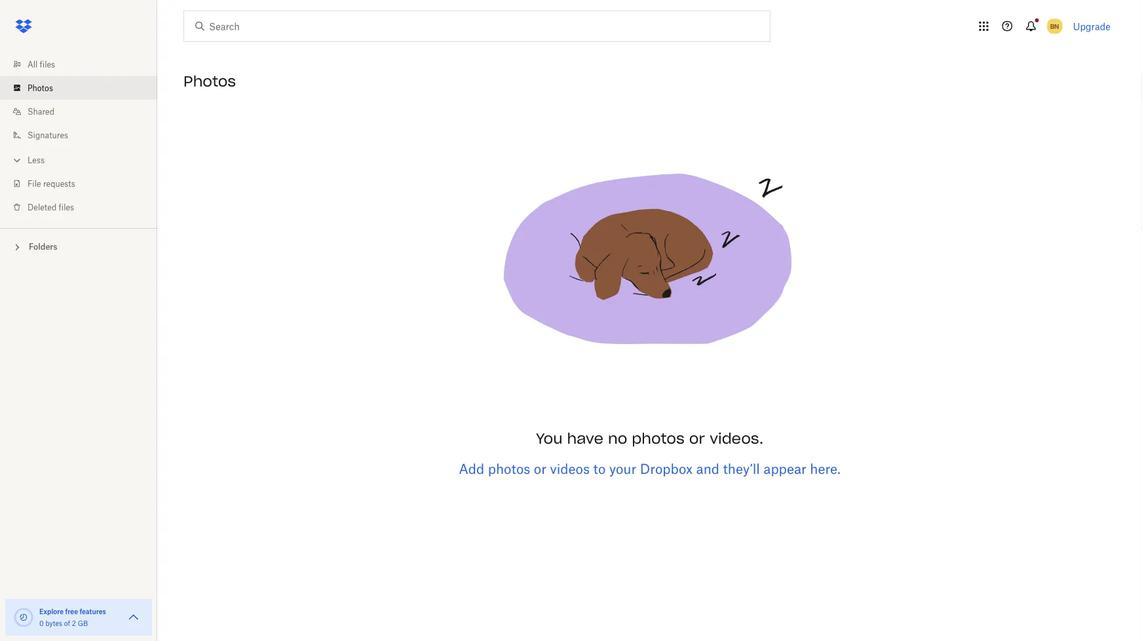 Task type: describe. For each thing, give the bounding box(es) containing it.
free
[[65, 608, 78, 616]]

features
[[80, 608, 106, 616]]

less image
[[10, 154, 24, 167]]

0 horizontal spatial photos
[[488, 461, 531, 477]]

list containing all files
[[0, 45, 157, 228]]

dropbox
[[641, 461, 693, 477]]

have
[[568, 430, 604, 448]]

file
[[28, 179, 41, 189]]

to
[[594, 461, 606, 477]]

explore free features 0 bytes of 2 gb
[[39, 608, 106, 628]]

bn
[[1051, 22, 1060, 30]]

photos inside list item
[[28, 83, 53, 93]]

deleted files link
[[10, 195, 157, 219]]

explore
[[39, 608, 64, 616]]

signatures link
[[10, 123, 157, 147]]

you have no photos or videos.
[[536, 430, 764, 448]]

Search in folder "Dropbox" text field
[[209, 19, 744, 33]]

file requests
[[28, 179, 75, 189]]

shared
[[28, 107, 54, 116]]

dropbox image
[[10, 13, 37, 39]]

no
[[608, 430, 628, 448]]

file requests link
[[10, 172, 157, 195]]

folders button
[[0, 237, 157, 256]]

of
[[64, 619, 70, 628]]

add photos or videos to your dropbox and they'll appear here.
[[459, 461, 841, 477]]

all files link
[[10, 52, 157, 76]]

videos
[[550, 461, 590, 477]]

0
[[39, 619, 44, 628]]

your
[[610, 461, 637, 477]]



Task type: vqa. For each thing, say whether or not it's contained in the screenshot.
Shortcut Creation Modal dialog on the top
no



Task type: locate. For each thing, give the bounding box(es) containing it.
sleeping dog on a purple cushion. image
[[486, 100, 814, 428]]

folders
[[29, 242, 57, 252]]

0 horizontal spatial photos
[[28, 83, 53, 93]]

bytes
[[46, 619, 62, 628]]

files for all files
[[40, 59, 55, 69]]

files
[[40, 59, 55, 69], [59, 202, 74, 212]]

1 horizontal spatial photos
[[632, 430, 685, 448]]

0 vertical spatial or
[[690, 430, 706, 448]]

deleted files
[[28, 202, 74, 212]]

files right "deleted"
[[59, 202, 74, 212]]

and
[[697, 461, 720, 477]]

add
[[459, 461, 485, 477]]

0 horizontal spatial or
[[534, 461, 547, 477]]

or
[[690, 430, 706, 448], [534, 461, 547, 477]]

files for deleted files
[[59, 202, 74, 212]]

1 vertical spatial or
[[534, 461, 547, 477]]

0 vertical spatial photos
[[632, 430, 685, 448]]

photos link
[[10, 76, 157, 100]]

all
[[28, 59, 38, 69]]

photos up "dropbox"
[[632, 430, 685, 448]]

signatures
[[28, 130, 68, 140]]

gb
[[78, 619, 88, 628]]

0 vertical spatial files
[[40, 59, 55, 69]]

files inside "deleted files" link
[[59, 202, 74, 212]]

you
[[536, 430, 563, 448]]

list
[[0, 45, 157, 228]]

all files
[[28, 59, 55, 69]]

files inside all files link
[[40, 59, 55, 69]]

photos right add
[[488, 461, 531, 477]]

add photos or videos to your dropbox and they'll appear here. link
[[459, 461, 841, 477]]

1 vertical spatial photos
[[488, 461, 531, 477]]

upgrade
[[1074, 21, 1111, 32]]

less
[[28, 155, 45, 165]]

or left videos
[[534, 461, 547, 477]]

upgrade link
[[1074, 21, 1111, 32]]

videos.
[[710, 430, 764, 448]]

here.
[[811, 461, 841, 477]]

files right all
[[40, 59, 55, 69]]

1 horizontal spatial or
[[690, 430, 706, 448]]

requests
[[43, 179, 75, 189]]

1 horizontal spatial photos
[[184, 72, 236, 90]]

photos list item
[[0, 76, 157, 100]]

quota usage element
[[13, 607, 34, 628]]

deleted
[[28, 202, 57, 212]]

photos
[[632, 430, 685, 448], [488, 461, 531, 477]]

1 vertical spatial files
[[59, 202, 74, 212]]

bn button
[[1045, 16, 1066, 37]]

shared link
[[10, 100, 157, 123]]

1 horizontal spatial files
[[59, 202, 74, 212]]

appear
[[764, 461, 807, 477]]

they'll
[[724, 461, 761, 477]]

2
[[72, 619, 76, 628]]

0 horizontal spatial files
[[40, 59, 55, 69]]

photos
[[184, 72, 236, 90], [28, 83, 53, 93]]

or up and
[[690, 430, 706, 448]]



